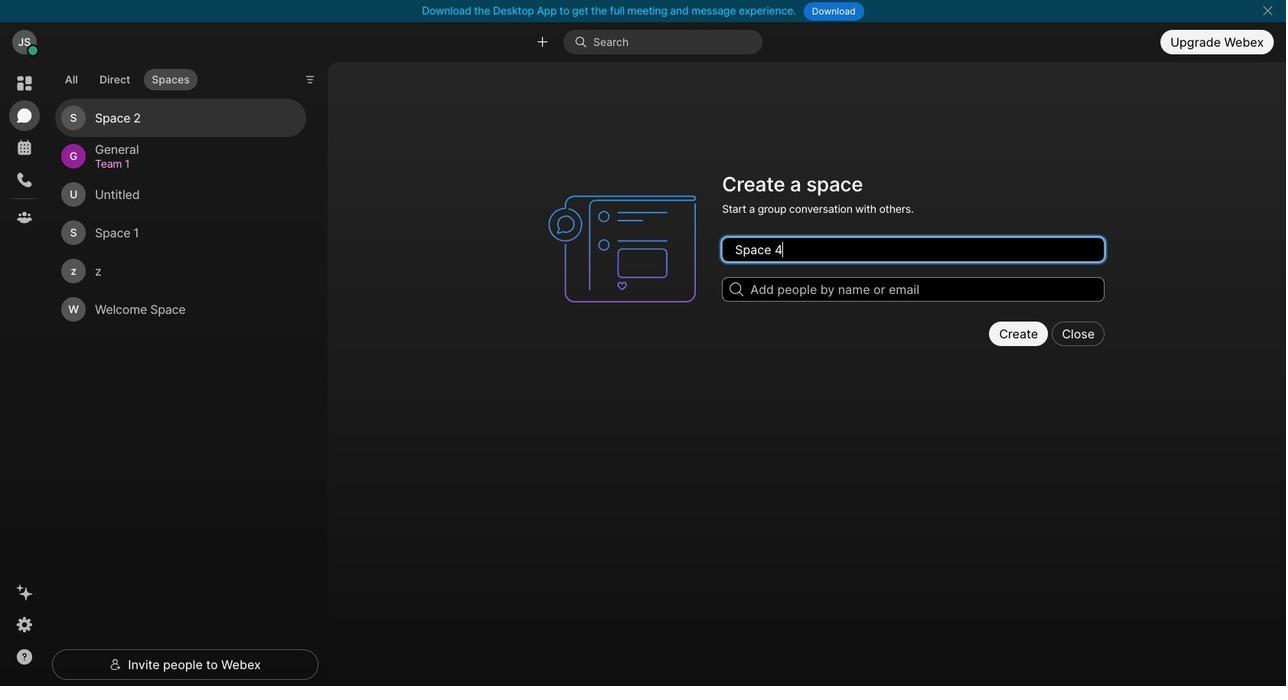Task type: locate. For each thing, give the bounding box(es) containing it.
team 1 element
[[95, 156, 288, 173]]

navigation
[[0, 62, 49, 686]]

z list item
[[55, 252, 306, 290]]

Name the space (required) text field
[[723, 238, 1106, 262]]

general list item
[[55, 137, 306, 176]]

welcome space list item
[[55, 290, 306, 329]]

tab list
[[54, 60, 201, 95]]

cancel_16 image
[[1263, 5, 1275, 17]]

search_18 image
[[730, 283, 744, 297]]

untitled list item
[[55, 176, 306, 214]]



Task type: vqa. For each thing, say whether or not it's contained in the screenshot.
option group
no



Task type: describe. For each thing, give the bounding box(es) containing it.
space 2 list item
[[55, 99, 306, 137]]

space 1 list item
[[55, 214, 306, 252]]

webex tab list
[[9, 68, 40, 233]]

create a space image
[[542, 168, 713, 330]]



